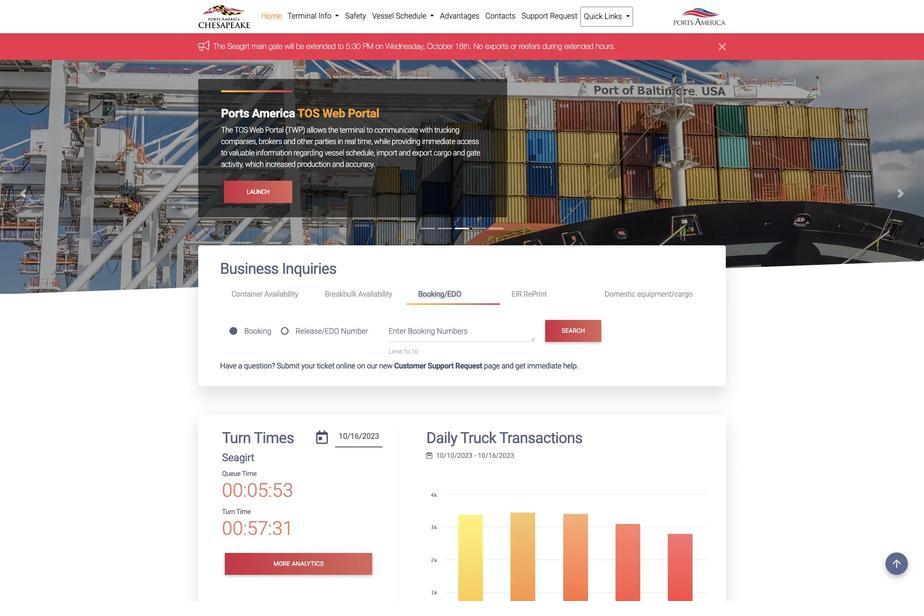 Task type: locate. For each thing, give the bounding box(es) containing it.
enter
[[389, 327, 406, 336]]

contacts link
[[483, 7, 519, 26]]

pm
[[363, 42, 374, 51]]

tos up allows
[[298, 107, 320, 121]]

1 vertical spatial web
[[250, 126, 264, 135]]

the up companies,
[[221, 126, 233, 135]]

support
[[522, 11, 549, 20], [428, 361, 454, 370]]

time
[[242, 470, 257, 478], [236, 508, 251, 516]]

seagirt inside alert
[[228, 42, 250, 51]]

the inside "the tos web portal (twp) allows the terminal to communicate with trucking companies,                         brokers and other parties in real time, while providing immediate access to valuable                         information regarding vessel schedule, import and export cargo and gate activity, which increased production and accuracy."
[[221, 126, 233, 135]]

and
[[284, 137, 296, 146], [399, 149, 411, 158], [453, 149, 465, 158], [332, 160, 344, 169], [502, 361, 514, 370]]

quick
[[585, 12, 603, 21]]

other
[[297, 137, 313, 146]]

time for 00:57:31
[[236, 508, 251, 516]]

0 vertical spatial turn
[[222, 429, 251, 447]]

reprint
[[524, 290, 547, 299]]

turn for turn time 00:57:31
[[222, 508, 235, 516]]

turn inside turn time 00:57:31
[[222, 508, 235, 516]]

breakbulk
[[325, 290, 357, 299]]

web inside "the tos web portal (twp) allows the terminal to communicate with trucking companies,                         brokers and other parties in real time, while providing immediate access to valuable                         information regarding vessel schedule, import and export cargo and gate activity, which increased production and accuracy."
[[250, 126, 264, 135]]

immediate inside "main content"
[[528, 361, 562, 370]]

1 horizontal spatial gate
[[467, 149, 481, 158]]

schedule,
[[346, 149, 375, 158]]

immediate up cargo
[[422, 137, 456, 146]]

the inside alert
[[214, 42, 225, 51]]

0 horizontal spatial portal
[[265, 126, 284, 135]]

1 horizontal spatial to
[[338, 42, 344, 51]]

allows
[[307, 126, 327, 135]]

1 horizontal spatial portal
[[348, 107, 380, 121]]

times
[[254, 429, 294, 447]]

turn up 00:57:31
[[222, 508, 235, 516]]

enter booking numbers
[[389, 327, 468, 336]]

help.
[[564, 361, 579, 370]]

time right queue
[[242, 470, 257, 478]]

providing
[[392, 137, 421, 146]]

turn
[[222, 429, 251, 447], [222, 508, 235, 516]]

safety link
[[342, 7, 369, 26]]

during
[[543, 42, 563, 51]]

0 vertical spatial support
[[522, 11, 549, 20]]

ports
[[221, 107, 249, 121]]

on left "our"
[[357, 361, 365, 370]]

web up the
[[323, 107, 345, 121]]

activity,
[[221, 160, 244, 169]]

the left the main
[[214, 42, 225, 51]]

eir reprint link
[[500, 286, 594, 303]]

to left 5:30
[[338, 42, 344, 51]]

have
[[220, 361, 237, 370]]

0 horizontal spatial support
[[428, 361, 454, 370]]

ports america tos web portal
[[221, 107, 380, 121]]

contacts
[[486, 11, 516, 20]]

main content
[[191, 246, 734, 601]]

0 vertical spatial time
[[242, 470, 257, 478]]

1 vertical spatial immediate
[[528, 361, 562, 370]]

0 horizontal spatial gate
[[269, 42, 283, 51]]

0 horizontal spatial web
[[250, 126, 264, 135]]

0 horizontal spatial request
[[456, 361, 483, 370]]

no
[[474, 42, 483, 51]]

request
[[551, 11, 578, 20], [456, 361, 483, 370]]

1 horizontal spatial immediate
[[528, 361, 562, 370]]

gate down the access
[[467, 149, 481, 158]]

0 horizontal spatial booking
[[245, 327, 272, 336]]

1 horizontal spatial request
[[551, 11, 578, 20]]

seagirt up queue
[[222, 452, 255, 464]]

request left quick on the top of page
[[551, 11, 578, 20]]

0 horizontal spatial to
[[221, 149, 227, 158]]

home link
[[258, 7, 285, 26]]

exports
[[485, 42, 509, 51]]

to inside alert
[[338, 42, 344, 51]]

booking
[[245, 327, 272, 336], [408, 327, 435, 336]]

request left page
[[456, 361, 483, 370]]

immediate
[[422, 137, 456, 146], [528, 361, 562, 370]]

gate left will
[[269, 42, 283, 51]]

0 horizontal spatial on
[[357, 361, 365, 370]]

1 vertical spatial portal
[[265, 126, 284, 135]]

1 vertical spatial gate
[[467, 149, 481, 158]]

seagirt inside "main content"
[[222, 452, 255, 464]]

2 turn from the top
[[222, 508, 235, 516]]

Enter Booking Numbers text field
[[389, 326, 536, 342]]

time inside turn time 00:57:31
[[236, 508, 251, 516]]

main content containing 00:05:53
[[191, 246, 734, 601]]

launch
[[247, 188, 270, 195]]

18th.
[[455, 42, 472, 51]]

0 vertical spatial to
[[338, 42, 344, 51]]

2 horizontal spatial to
[[367, 126, 373, 135]]

the
[[328, 126, 338, 135]]

1 horizontal spatial extended
[[565, 42, 594, 51]]

0 vertical spatial gate
[[269, 42, 283, 51]]

0 vertical spatial portal
[[348, 107, 380, 121]]

extended right during
[[565, 42, 594, 51]]

0 vertical spatial tos
[[298, 107, 320, 121]]

None text field
[[336, 429, 383, 448]]

transactions
[[500, 429, 583, 447]]

1 vertical spatial request
[[456, 361, 483, 370]]

1 horizontal spatial availability
[[358, 290, 392, 299]]

submit
[[277, 361, 300, 370]]

and left 'get'
[[502, 361, 514, 370]]

portal inside "the tos web portal (twp) allows the terminal to communicate with trucking companies,                         brokers and other parties in real time, while providing immediate access to valuable                         information regarding vessel schedule, import and export cargo and gate activity, which increased production and accuracy."
[[265, 126, 284, 135]]

while
[[374, 137, 391, 146]]

time inside queue time 00:05:53
[[242, 470, 257, 478]]

turn times
[[222, 429, 294, 447]]

1 horizontal spatial web
[[323, 107, 345, 121]]

availability
[[264, 290, 298, 299], [358, 290, 392, 299]]

be
[[296, 42, 304, 51]]

(twp)
[[285, 126, 305, 135]]

0 horizontal spatial extended
[[307, 42, 336, 51]]

terminal
[[340, 126, 365, 135]]

portal
[[348, 107, 380, 121], [265, 126, 284, 135]]

extended right be
[[307, 42, 336, 51]]

schedule
[[396, 11, 427, 20]]

0 vertical spatial immediate
[[422, 137, 456, 146]]

online
[[336, 361, 356, 370]]

support right "customer"
[[428, 361, 454, 370]]

inquiries
[[282, 260, 337, 278]]

safety
[[345, 11, 366, 20]]

daily truck transactions
[[427, 429, 583, 447]]

1 vertical spatial on
[[357, 361, 365, 370]]

quick links link
[[581, 7, 634, 27]]

availability right the breakbulk
[[358, 290, 392, 299]]

immediate right 'get'
[[528, 361, 562, 370]]

1 vertical spatial turn
[[222, 508, 235, 516]]

0 horizontal spatial tos
[[235, 126, 248, 135]]

1 vertical spatial time
[[236, 508, 251, 516]]

go to top image
[[886, 553, 909, 575]]

2 availability from the left
[[358, 290, 392, 299]]

support request link
[[519, 7, 581, 26]]

10
[[412, 348, 419, 356]]

1 vertical spatial tos
[[235, 126, 248, 135]]

10/10/2023 - 10/16/2023
[[437, 452, 515, 460]]

support up reefers
[[522, 11, 549, 20]]

1 turn from the top
[[222, 429, 251, 447]]

tos up companies,
[[235, 126, 248, 135]]

import
[[377, 149, 398, 158]]

0 horizontal spatial immediate
[[422, 137, 456, 146]]

communicate
[[375, 126, 418, 135]]

seagirt left the main
[[228, 42, 250, 51]]

business
[[220, 260, 279, 278]]

1 availability from the left
[[264, 290, 298, 299]]

booking up question?
[[245, 327, 272, 336]]

0 vertical spatial seagirt
[[228, 42, 250, 51]]

web
[[323, 107, 345, 121], [250, 126, 264, 135]]

more analytics link
[[225, 553, 373, 575]]

portal up brokers
[[265, 126, 284, 135]]

your
[[302, 361, 315, 370]]

1 horizontal spatial booking
[[408, 327, 435, 336]]

1 horizontal spatial on
[[376, 42, 384, 51]]

the
[[214, 42, 225, 51], [221, 126, 233, 135]]

0 horizontal spatial availability
[[264, 290, 298, 299]]

to up activity,
[[221, 149, 227, 158]]

launch link
[[224, 181, 292, 203]]

availability down business inquiries
[[264, 290, 298, 299]]

web up brokers
[[250, 126, 264, 135]]

vessel
[[372, 11, 394, 20]]

and inside "main content"
[[502, 361, 514, 370]]

limit
[[389, 348, 402, 356]]

or
[[511, 42, 517, 51]]

1 vertical spatial seagirt
[[222, 452, 255, 464]]

companies,
[[221, 137, 257, 146]]

time up 00:57:31
[[236, 508, 251, 516]]

the tos web portal (twp) allows the terminal to communicate with trucking companies,                         brokers and other parties in real time, while providing immediate access to valuable                         information regarding vessel schedule, import and export cargo and gate activity, which increased production and accuracy.
[[221, 126, 481, 169]]

search
[[562, 327, 586, 334]]

2 vertical spatial to
[[221, 149, 227, 158]]

booking up 10
[[408, 327, 435, 336]]

1 vertical spatial the
[[221, 126, 233, 135]]

to up the time,
[[367, 126, 373, 135]]

turn up queue
[[222, 429, 251, 447]]

bullhorn image
[[198, 41, 214, 51]]

0 vertical spatial the
[[214, 42, 225, 51]]

tos web portal image
[[0, 60, 925, 459]]

page
[[484, 361, 500, 370]]

none text field inside "main content"
[[336, 429, 383, 448]]

on right pm
[[376, 42, 384, 51]]

0 vertical spatial on
[[376, 42, 384, 51]]

1 vertical spatial support
[[428, 361, 454, 370]]

reefers
[[519, 42, 541, 51]]

valuable
[[229, 149, 255, 158]]

portal up terminal at the left of the page
[[348, 107, 380, 121]]

1 horizontal spatial tos
[[298, 107, 320, 121]]



Task type: describe. For each thing, give the bounding box(es) containing it.
will
[[285, 42, 294, 51]]

calendar week image
[[427, 452, 433, 459]]

turn time 00:57:31
[[222, 508, 293, 540]]

advantages link
[[437, 7, 483, 26]]

terminal info link
[[285, 7, 342, 26]]

on inside "main content"
[[357, 361, 365, 370]]

in
[[338, 137, 343, 146]]

queue
[[222, 470, 241, 478]]

on inside alert
[[376, 42, 384, 51]]

hours.
[[596, 42, 616, 51]]

breakbulk availability link
[[314, 286, 407, 303]]

vessel schedule
[[372, 11, 429, 20]]

support inside "main content"
[[428, 361, 454, 370]]

increased
[[265, 160, 296, 169]]

cargo
[[434, 149, 452, 158]]

wednesday,
[[386, 42, 425, 51]]

access
[[457, 137, 479, 146]]

and down "providing"
[[399, 149, 411, 158]]

00:57:31
[[222, 518, 293, 540]]

numbers
[[437, 327, 468, 336]]

information
[[256, 149, 292, 158]]

customer
[[394, 361, 426, 370]]

advantages
[[440, 11, 480, 20]]

our
[[367, 361, 378, 370]]

brokers
[[259, 137, 282, 146]]

release/edo
[[296, 327, 340, 336]]

new
[[379, 361, 393, 370]]

trucking
[[435, 126, 460, 135]]

0 vertical spatial web
[[323, 107, 345, 121]]

america
[[252, 107, 295, 121]]

parties
[[315, 137, 336, 146]]

2 extended from the left
[[565, 42, 594, 51]]

the seagirt main gate will be extended to 5:30 pm on wednesday, october 18th.  no exports or reefers during extended hours.
[[214, 42, 616, 51]]

a
[[238, 361, 242, 370]]

regarding
[[294, 149, 323, 158]]

time for 00:05:53
[[242, 470, 257, 478]]

immediate inside "the tos web portal (twp) allows the terminal to communicate with trucking companies,                         brokers and other parties in real time, while providing immediate access to valuable                         information regarding vessel schedule, import and export cargo and gate activity, which increased production and accuracy."
[[422, 137, 456, 146]]

production
[[297, 160, 331, 169]]

00:05:53
[[222, 480, 293, 502]]

availability for container availability
[[264, 290, 298, 299]]

domestic equipment/cargo
[[605, 290, 693, 299]]

1 extended from the left
[[307, 42, 336, 51]]

links
[[605, 12, 623, 21]]

5:30
[[346, 42, 361, 51]]

eir
[[512, 290, 522, 299]]

close image
[[719, 41, 726, 53]]

container availability link
[[220, 286, 314, 303]]

and down the access
[[453, 149, 465, 158]]

number
[[341, 327, 368, 336]]

the seagirt main gate will be extended to 5:30 pm on wednesday, october 18th.  no exports or reefers during extended hours. alert
[[0, 33, 925, 60]]

question?
[[244, 361, 275, 370]]

main
[[252, 42, 267, 51]]

vessel
[[325, 149, 344, 158]]

gate inside alert
[[269, 42, 283, 51]]

daily
[[427, 429, 458, 447]]

time,
[[358, 137, 373, 146]]

support request
[[522, 11, 578, 20]]

real
[[345, 137, 356, 146]]

terminal info
[[288, 11, 334, 20]]

limit to 10
[[389, 348, 419, 356]]

customer support request link
[[394, 361, 483, 370]]

and down vessel
[[332, 160, 344, 169]]

and down the (twp)
[[284, 137, 296, 146]]

turn for turn times
[[222, 429, 251, 447]]

0 vertical spatial request
[[551, 11, 578, 20]]

terminal
[[288, 11, 317, 20]]

the for the tos web portal (twp) allows the terminal to communicate with trucking companies,                         brokers and other parties in real time, while providing immediate access to valuable                         information regarding vessel schedule, import and export cargo and gate activity, which increased production and accuracy.
[[221, 126, 233, 135]]

queue time 00:05:53
[[222, 470, 293, 502]]

1 horizontal spatial support
[[522, 11, 549, 20]]

availability for breakbulk availability
[[358, 290, 392, 299]]

calendar day image
[[317, 431, 328, 444]]

home
[[261, 11, 282, 20]]

analytics
[[292, 561, 324, 568]]

domestic equipment/cargo link
[[594, 286, 705, 303]]

10/16/2023
[[478, 452, 515, 460]]

to
[[404, 348, 410, 356]]

container
[[232, 290, 263, 299]]

october
[[427, 42, 453, 51]]

accuracy.
[[346, 160, 375, 169]]

with
[[420, 126, 433, 135]]

equipment/cargo
[[638, 290, 693, 299]]

tos inside "the tos web portal (twp) allows the terminal to communicate with trucking companies,                         brokers and other parties in real time, while providing immediate access to valuable                         information regarding vessel schedule, import and export cargo and gate activity, which increased production and accuracy."
[[235, 126, 248, 135]]

release/edo number
[[296, 327, 368, 336]]

gate inside "the tos web portal (twp) allows the terminal to communicate with trucking companies,                         brokers and other parties in real time, while providing immediate access to valuable                         information regarding vessel schedule, import and export cargo and gate activity, which increased production and accuracy."
[[467, 149, 481, 158]]

the for the seagirt main gate will be extended to 5:30 pm on wednesday, october 18th.  no exports or reefers during extended hours.
[[214, 42, 225, 51]]

more analytics
[[274, 561, 324, 568]]

get
[[516, 361, 526, 370]]

booking/edo link
[[407, 286, 500, 305]]

1 vertical spatial to
[[367, 126, 373, 135]]

search button
[[546, 320, 602, 342]]

request inside "main content"
[[456, 361, 483, 370]]



Task type: vqa. For each thing, say whether or not it's contained in the screenshot.
main content
yes



